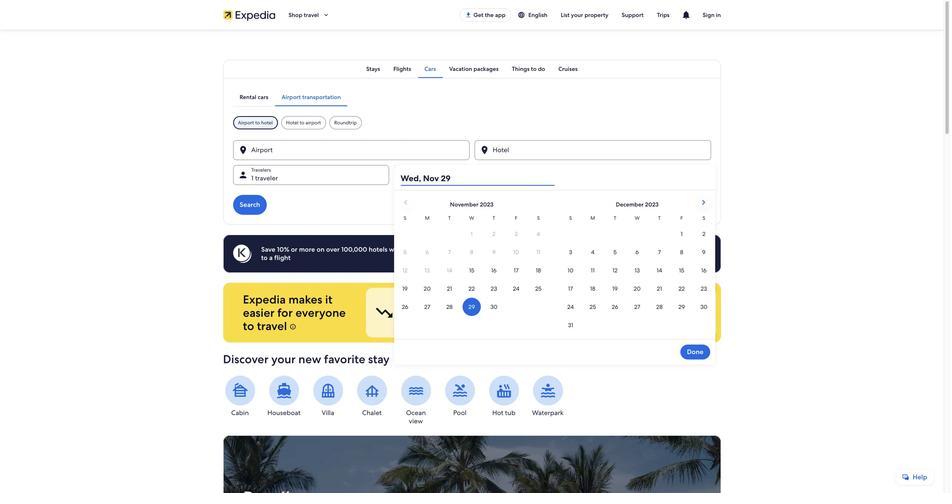 Task type: locate. For each thing, give the bounding box(es) containing it.
1 traveler button
[[233, 165, 389, 185]]

done
[[687, 348, 704, 356]]

1 w from the left
[[469, 215, 474, 222]]

main content
[[0, 30, 944, 493]]

1 horizontal spatial airport
[[282, 93, 301, 101]]

to left 10%
[[261, 254, 268, 262]]

cabin
[[231, 409, 249, 417]]

key
[[652, 312, 663, 321]]

hotel right +
[[565, 304, 581, 313]]

save left up
[[500, 245, 514, 254]]

november
[[450, 201, 479, 208]]

shop travel button
[[282, 5, 336, 25]]

airport
[[306, 120, 321, 126]]

1 horizontal spatial get
[[474, 11, 484, 19]]

1 2023 from the left
[[480, 201, 494, 208]]

save
[[500, 245, 514, 254], [519, 312, 532, 321]]

flight inside bundle flight + hotel to save
[[542, 304, 558, 313]]

2 s from the left
[[537, 215, 540, 222]]

0 vertical spatial airport
[[282, 93, 301, 101]]

and
[[690, 304, 701, 313]]

10%
[[277, 245, 289, 254]]

you
[[567, 245, 578, 254]]

save left +
[[519, 312, 532, 321]]

0 horizontal spatial w
[[469, 215, 474, 222]]

2 horizontal spatial hotel
[[598, 245, 614, 254]]

0 horizontal spatial 2023
[[480, 201, 494, 208]]

communication center icon image
[[681, 10, 691, 20]]

get inside get alerts if flight prices drop
[[401, 304, 412, 313]]

transportation
[[302, 93, 341, 101]]

0 vertical spatial travel
[[304, 11, 319, 19]]

it
[[325, 292, 333, 307]]

hotel left hotel
[[261, 120, 273, 126]]

hotel right add
[[598, 245, 614, 254]]

t down december 2023
[[658, 215, 661, 222]]

pool
[[453, 409, 467, 417]]

0 horizontal spatial travel
[[257, 319, 287, 334]]

travel inside 'expedia makes it easier for everyone to travel'
[[257, 319, 287, 334]]

0 vertical spatial tab list
[[223, 60, 721, 78]]

m
[[425, 215, 430, 222], [591, 215, 595, 222]]

flight right if
[[437, 304, 453, 313]]

prices
[[401, 312, 419, 321]]

0 vertical spatial get
[[474, 11, 484, 19]]

previous month image
[[401, 198, 411, 207]]

with
[[389, 245, 403, 254]]

hot
[[492, 409, 504, 417]]

get right download the app button icon
[[474, 11, 484, 19]]

0 horizontal spatial save
[[500, 245, 514, 254]]

search
[[240, 200, 260, 209]]

hotel inside save 10% or more on over 100,000 hotels with member prices. also, members save up to 30% when you add a hotel to a flight
[[598, 245, 614, 254]]

1 horizontal spatial flight
[[437, 304, 453, 313]]

t down november
[[448, 215, 451, 222]]

your inside list your property link
[[571, 11, 583, 19]]

2 horizontal spatial flight
[[542, 304, 558, 313]]

2023 right december
[[645, 201, 659, 208]]

0 horizontal spatial airport
[[238, 120, 254, 126]]

2 out of 3 element
[[484, 288, 598, 338]]

trips link
[[650, 7, 676, 22]]

to right up
[[525, 245, 531, 254]]

m up add
[[591, 215, 595, 222]]

1 vertical spatial hotel
[[598, 245, 614, 254]]

a right add
[[593, 245, 597, 254]]

1 horizontal spatial save
[[519, 312, 532, 321]]

airport
[[282, 93, 301, 101], [238, 120, 254, 126]]

0 horizontal spatial 29
[[426, 174, 434, 183]]

vacation
[[449, 65, 472, 73]]

airport transportation link
[[275, 88, 348, 106]]

1 f from the left
[[515, 215, 518, 222]]

1 out of 3 element
[[366, 288, 479, 338]]

to down expedia in the bottom left of the page
[[243, 319, 254, 334]]

cruises link
[[552, 60, 584, 78]]

travel left xsmall icon
[[257, 319, 287, 334]]

list your property link
[[554, 7, 615, 22]]

1 m from the left
[[425, 215, 430, 222]]

30%
[[533, 245, 547, 254]]

0 horizontal spatial hotel
[[261, 120, 273, 126]]

nov 29 button
[[394, 165, 550, 185]]

1 horizontal spatial 2023
[[645, 201, 659, 208]]

s down previous month image
[[404, 215, 406, 222]]

pool button
[[443, 376, 477, 417]]

cars
[[258, 93, 268, 101]]

to
[[531, 65, 537, 73], [255, 120, 260, 126], [300, 120, 304, 126], [525, 245, 531, 254], [261, 254, 268, 262], [582, 304, 589, 313], [243, 319, 254, 334]]

1 horizontal spatial your
[[571, 11, 583, 19]]

get left alerts
[[401, 304, 412, 313]]

2 m from the left
[[591, 215, 595, 222]]

1 horizontal spatial hotel
[[565, 304, 581, 313]]

save 10% or more on over 100,000 hotels with member prices. also, members save up to 30% when you add a hotel to a flight
[[261, 245, 614, 262]]

ocean view button
[[399, 376, 433, 426]]

stay
[[368, 352, 390, 367]]

support
[[622, 11, 644, 19]]

hotel inside bundle flight + hotel to save
[[565, 304, 581, 313]]

tab list containing stays
[[223, 60, 721, 78]]

f
[[515, 215, 518, 222], [681, 215, 683, 222]]

t down november 2023
[[493, 215, 495, 222]]

2023 for december 2023
[[645, 201, 659, 208]]

favorite
[[324, 352, 365, 367]]

app
[[495, 11, 506, 19]]

2 vertical spatial hotel
[[565, 304, 581, 313]]

also,
[[453, 245, 468, 254]]

cabin button
[[223, 376, 257, 417]]

your right list
[[571, 11, 583, 19]]

travel
[[304, 11, 319, 19], [257, 319, 287, 334]]

hotel
[[261, 120, 273, 126], [598, 245, 614, 254], [565, 304, 581, 313]]

2023
[[480, 201, 494, 208], [645, 201, 659, 208]]

0 horizontal spatial get
[[401, 304, 412, 313]]

next month image
[[699, 198, 709, 207]]

to right +
[[582, 304, 589, 313]]

wed, nov 29 button
[[401, 171, 555, 186]]

tab list containing rental cars
[[233, 88, 348, 106]]

1 horizontal spatial 29
[[441, 173, 451, 184]]

english button
[[511, 7, 554, 22]]

1 horizontal spatial w
[[635, 215, 640, 222]]

0 horizontal spatial flight
[[274, 254, 291, 262]]

download the app button image
[[465, 12, 472, 18]]

2 2023 from the left
[[645, 201, 659, 208]]

flight left or
[[274, 254, 291, 262]]

s up 30%
[[537, 215, 540, 222]]

3 t from the left
[[614, 215, 616, 222]]

flight
[[274, 254, 291, 262], [437, 304, 453, 313], [542, 304, 558, 313]]

do
[[538, 65, 545, 73]]

airport down 'rental'
[[238, 120, 254, 126]]

1 vertical spatial save
[[519, 312, 532, 321]]

get for get the app
[[474, 11, 484, 19]]

s down "next month" image
[[703, 215, 705, 222]]

your for discover
[[271, 352, 296, 367]]

member
[[404, 245, 431, 254]]

1 horizontal spatial travel
[[304, 11, 319, 19]]

3 out of 3 element
[[603, 288, 716, 338]]

airport to hotel
[[238, 120, 273, 126]]

0 horizontal spatial your
[[271, 352, 296, 367]]

packages
[[474, 65, 499, 73]]

sign in
[[703, 11, 721, 19]]

expedia logo image
[[223, 9, 275, 21]]

get for get alerts if flight prices drop
[[401, 304, 412, 313]]

t
[[448, 215, 451, 222], [493, 215, 495, 222], [614, 215, 616, 222], [658, 215, 661, 222]]

up
[[515, 245, 523, 254]]

get
[[474, 11, 484, 19], [401, 304, 412, 313]]

flight inside save 10% or more on over 100,000 hotels with member prices. also, members save up to 30% when you add a hotel to a flight
[[274, 254, 291, 262]]

discover
[[223, 352, 269, 367]]

done button
[[681, 345, 710, 360]]

airport up hotel
[[282, 93, 301, 101]]

1 horizontal spatial m
[[591, 215, 595, 222]]

m for december 2023
[[591, 215, 595, 222]]

s up you
[[569, 215, 572, 222]]

w down december 2023
[[635, 215, 640, 222]]

tab list
[[223, 60, 721, 78], [233, 88, 348, 106]]

the
[[485, 11, 494, 19]]

0 horizontal spatial m
[[425, 215, 430, 222]]

rewards
[[665, 312, 689, 321]]

2023 right november
[[480, 201, 494, 208]]

to inside bundle flight + hotel to save
[[582, 304, 589, 313]]

1 vertical spatial tab list
[[233, 88, 348, 106]]

0 vertical spatial save
[[500, 245, 514, 254]]

1 vertical spatial travel
[[257, 319, 287, 334]]

flight left +
[[542, 304, 558, 313]]

expedia
[[243, 292, 286, 307]]

0 horizontal spatial a
[[269, 254, 273, 262]]

to right hotel
[[300, 120, 304, 126]]

sign
[[703, 11, 715, 19]]

1 vertical spatial airport
[[238, 120, 254, 126]]

chalet
[[362, 409, 382, 417]]

1 s from the left
[[404, 215, 406, 222]]

0 horizontal spatial f
[[515, 215, 518, 222]]

1 vertical spatial get
[[401, 304, 412, 313]]

chalet button
[[355, 376, 389, 417]]

w
[[469, 215, 474, 222], [635, 215, 640, 222]]

m up member
[[425, 215, 430, 222]]

your left new
[[271, 352, 296, 367]]

w down november 2023
[[469, 215, 474, 222]]

wed,
[[401, 173, 421, 184]]

to left do
[[531, 65, 537, 73]]

ocean
[[406, 409, 426, 417]]

get alerts if flight prices drop
[[401, 304, 453, 321]]

your for list
[[571, 11, 583, 19]]

t down december
[[614, 215, 616, 222]]

1 horizontal spatial f
[[681, 215, 683, 222]]

2 w from the left
[[635, 215, 640, 222]]

1 vertical spatial your
[[271, 352, 296, 367]]

29 right nov 29
[[441, 173, 451, 184]]

a left 10%
[[269, 254, 273, 262]]

travel left trailing image
[[304, 11, 319, 19]]

29 right wed,
[[426, 174, 434, 183]]

discover your new favorite stay
[[223, 352, 390, 367]]

2 f from the left
[[681, 215, 683, 222]]

flight inside get alerts if flight prices drop
[[437, 304, 453, 313]]

hot tub
[[492, 409, 516, 417]]

0 vertical spatial your
[[571, 11, 583, 19]]

to inside 'expedia makes it easier for everyone to travel'
[[243, 319, 254, 334]]



Task type: vqa. For each thing, say whether or not it's contained in the screenshot.
Popular flight destinations region
no



Task type: describe. For each thing, give the bounding box(es) containing it.
shop
[[289, 11, 302, 19]]

vacation packages link
[[443, 60, 505, 78]]

list your property
[[561, 11, 609, 19]]

rental cars link
[[233, 88, 275, 106]]

trailing image
[[322, 11, 330, 19]]

m for november 2023
[[425, 215, 430, 222]]

travel sale activities deals image
[[223, 436, 721, 493]]

property
[[585, 11, 609, 19]]

4 t from the left
[[658, 215, 661, 222]]

save inside save 10% or more on over 100,000 hotels with member prices. also, members save up to 30% when you add a hotel to a flight
[[500, 245, 514, 254]]

main content containing expedia makes it easier for everyone to travel
[[0, 30, 944, 493]]

29 inside button
[[441, 173, 451, 184]]

cars
[[425, 65, 436, 73]]

0 vertical spatial hotel
[[261, 120, 273, 126]]

earn
[[637, 304, 651, 313]]

2 t from the left
[[493, 215, 495, 222]]

f for november 2023
[[515, 215, 518, 222]]

villa
[[322, 409, 334, 417]]

everyone
[[296, 305, 346, 320]]

earn airline miles and one key rewards
[[637, 304, 701, 321]]

29 inside button
[[426, 174, 434, 183]]

1 t from the left
[[448, 215, 451, 222]]

hot tub button
[[487, 376, 521, 417]]

waterpark button
[[531, 376, 565, 417]]

4 s from the left
[[703, 215, 705, 222]]

members
[[470, 245, 499, 254]]

to down rental cars
[[255, 120, 260, 126]]

or
[[291, 245, 297, 254]]

rental cars
[[240, 93, 268, 101]]

when
[[548, 245, 565, 254]]

english
[[528, 11, 548, 19]]

december 2023
[[616, 201, 659, 208]]

hotels
[[369, 245, 387, 254]]

airport transportation
[[282, 93, 341, 101]]

xsmall image
[[290, 324, 296, 330]]

+
[[560, 304, 564, 313]]

cruises
[[559, 65, 578, 73]]

november 2023
[[450, 201, 494, 208]]

1
[[251, 174, 254, 183]]

w for november
[[469, 215, 474, 222]]

drop
[[420, 312, 435, 321]]

waterpark
[[532, 409, 564, 417]]

cars link
[[418, 60, 443, 78]]

on
[[317, 245, 325, 254]]

2023 for november 2023
[[480, 201, 494, 208]]

expedia makes it easier for everyone to travel
[[243, 292, 346, 334]]

villa button
[[311, 376, 345, 417]]

add
[[580, 245, 592, 254]]

miles
[[672, 304, 688, 313]]

1 horizontal spatial a
[[593, 245, 597, 254]]

100,000
[[341, 245, 367, 254]]

if
[[432, 304, 436, 313]]

roundtrip
[[334, 120, 357, 126]]

more
[[299, 245, 315, 254]]

tub
[[505, 409, 516, 417]]

nov inside button
[[423, 173, 439, 184]]

things to do
[[512, 65, 545, 73]]

shop travel
[[289, 11, 319, 19]]

save
[[261, 245, 276, 254]]

houseboat
[[267, 409, 301, 417]]

wed, nov 29
[[401, 173, 451, 184]]

3 s from the left
[[569, 215, 572, 222]]

things to do link
[[505, 60, 552, 78]]

bundle
[[519, 304, 540, 313]]

vacation packages
[[449, 65, 499, 73]]

stays
[[366, 65, 380, 73]]

bundle flight + hotel to save
[[519, 304, 589, 321]]

hotel
[[286, 120, 299, 126]]

for
[[277, 305, 293, 320]]

flights link
[[387, 60, 418, 78]]

houseboat button
[[267, 376, 301, 417]]

things
[[512, 65, 530, 73]]

travel inside dropdown button
[[304, 11, 319, 19]]

easier
[[243, 305, 275, 320]]

traveler
[[255, 174, 278, 183]]

flights
[[393, 65, 411, 73]]

one
[[637, 312, 651, 321]]

stays link
[[360, 60, 387, 78]]

airline
[[652, 304, 671, 313]]

search button
[[233, 195, 267, 215]]

save inside bundle flight + hotel to save
[[519, 312, 532, 321]]

airport for airport to hotel
[[238, 120, 254, 126]]

nov inside button
[[412, 174, 425, 183]]

w for december
[[635, 215, 640, 222]]

trips
[[657, 11, 670, 19]]

sign in button
[[696, 5, 728, 25]]

f for december 2023
[[681, 215, 683, 222]]

support link
[[615, 7, 650, 22]]

alerts
[[414, 304, 430, 313]]

small image
[[518, 11, 525, 19]]

ocean view
[[406, 409, 426, 426]]

airport for airport transportation
[[282, 93, 301, 101]]



